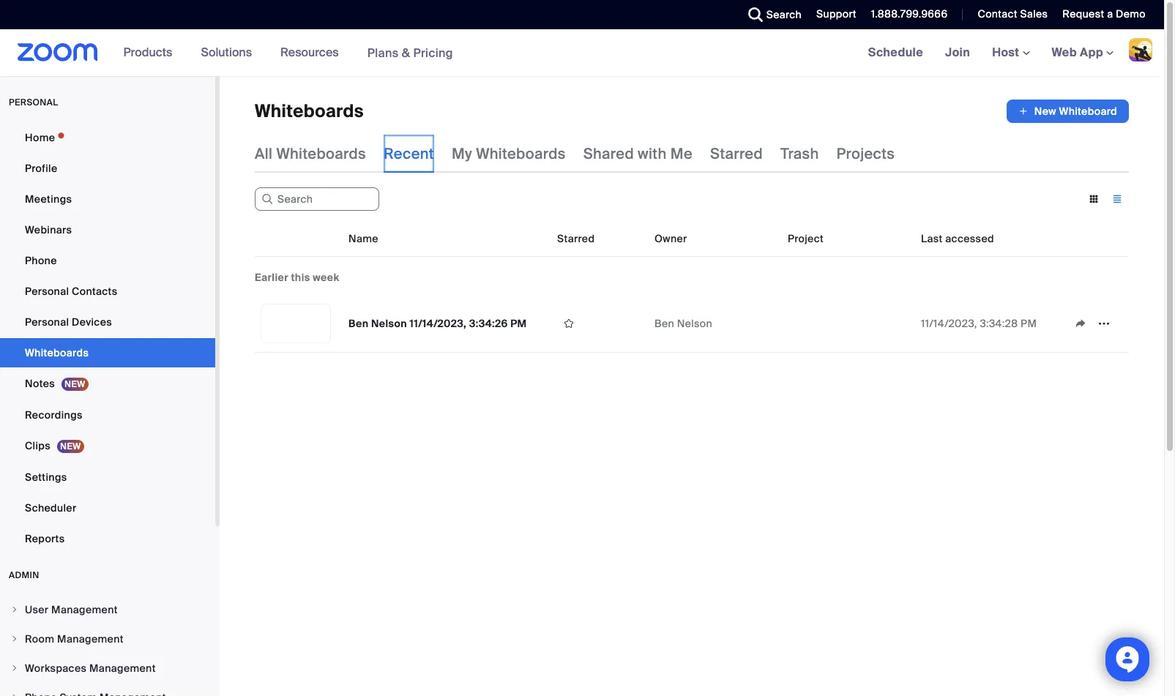 Task type: vqa. For each thing, say whether or not it's contained in the screenshot.
Starred in the Tabs of all whiteboard page tab list
yes



Task type: locate. For each thing, give the bounding box(es) containing it.
support
[[817, 7, 857, 21]]

1 vertical spatial right image
[[10, 664, 19, 673]]

management up room management
[[51, 603, 118, 617]]

1 ben from the left
[[349, 317, 369, 330]]

app
[[1080, 45, 1104, 60]]

management inside user management menu item
[[51, 603, 118, 617]]

0 horizontal spatial ben
[[349, 317, 369, 330]]

whiteboards down personal devices
[[25, 346, 89, 360]]

management
[[51, 603, 118, 617], [57, 633, 124, 646], [89, 662, 156, 675]]

sales
[[1021, 7, 1048, 21]]

last
[[921, 232, 943, 245]]

whiteboards right my
[[476, 144, 566, 163]]

whiteboards link
[[0, 338, 215, 368]]

solutions
[[201, 45, 252, 60]]

recordings link
[[0, 401, 215, 430]]

2 vertical spatial right image
[[10, 694, 19, 696]]

zoom logo image
[[18, 43, 98, 62]]

management inside room management menu item
[[57, 633, 124, 646]]

1 horizontal spatial 11/14/2023,
[[921, 317, 977, 330]]

user management
[[25, 603, 118, 617]]

1.888.799.9666
[[871, 7, 948, 21]]

request a demo link
[[1052, 0, 1164, 29], [1063, 7, 1146, 21]]

pm right 3:34:26
[[511, 317, 527, 330]]

management up workspaces management
[[57, 633, 124, 646]]

trash
[[781, 144, 819, 163]]

phone
[[25, 254, 57, 267]]

0 vertical spatial right image
[[10, 635, 19, 644]]

0 vertical spatial starred
[[710, 144, 763, 163]]

room management
[[25, 633, 124, 646]]

11/14/2023,
[[410, 317, 467, 330], [921, 317, 977, 330]]

personal menu menu
[[0, 123, 215, 555]]

1 nelson from the left
[[371, 317, 407, 330]]

tabs of all whiteboard page tab list
[[255, 135, 895, 173]]

workspaces management menu item
[[0, 655, 215, 683]]

2 right image from the top
[[10, 664, 19, 673]]

project
[[788, 232, 824, 245]]

3:34:28
[[980, 317, 1018, 330]]

personal inside personal devices link
[[25, 316, 69, 329]]

settings link
[[0, 463, 215, 492]]

personal down phone
[[25, 285, 69, 298]]

name
[[349, 232, 379, 245]]

2 pm from the left
[[1021, 317, 1037, 330]]

scheduler
[[25, 502, 76, 515]]

personal contacts link
[[0, 277, 215, 306]]

nelson
[[371, 317, 407, 330], [677, 317, 713, 330]]

3 right image from the top
[[10, 694, 19, 696]]

clips
[[25, 439, 50, 453]]

1 horizontal spatial pm
[[1021, 317, 1037, 330]]

pricing
[[413, 45, 453, 60]]

more options for ben nelson 11/14/2023, 3:34:26 pm image
[[1093, 317, 1116, 330]]

right image
[[10, 635, 19, 644], [10, 664, 19, 673], [10, 694, 19, 696]]

personal
[[25, 285, 69, 298], [25, 316, 69, 329]]

whiteboards inside personal menu 'menu'
[[25, 346, 89, 360]]

clips link
[[0, 431, 215, 461]]

application
[[1069, 313, 1123, 335]]

1 horizontal spatial starred
[[710, 144, 763, 163]]

plans & pricing link
[[367, 45, 453, 60], [367, 45, 453, 60]]

user
[[25, 603, 49, 617]]

11/14/2023, left 3:34:26
[[410, 317, 467, 330]]

join link
[[935, 29, 981, 76]]

2 vertical spatial management
[[89, 662, 156, 675]]

0 horizontal spatial pm
[[511, 317, 527, 330]]

personal inside personal contacts "link"
[[25, 285, 69, 298]]

contact
[[978, 7, 1018, 21]]

right image inside room management menu item
[[10, 635, 19, 644]]

ben
[[349, 317, 369, 330], [655, 317, 675, 330]]

reports link
[[0, 524, 215, 554]]

personal
[[9, 97, 58, 108]]

menu item
[[0, 684, 215, 696]]

whiteboards application
[[255, 100, 1129, 123]]

search
[[767, 8, 802, 21]]

0 vertical spatial management
[[51, 603, 118, 617]]

1 horizontal spatial nelson
[[677, 317, 713, 330]]

projects
[[837, 144, 895, 163]]

0 horizontal spatial nelson
[[371, 317, 407, 330]]

home link
[[0, 123, 215, 152]]

2 personal from the top
[[25, 316, 69, 329]]

web app button
[[1052, 45, 1114, 60]]

whiteboards up all whiteboards
[[255, 100, 364, 122]]

webinars
[[25, 223, 72, 237]]

management for user management
[[51, 603, 118, 617]]

management for workspaces management
[[89, 662, 156, 675]]

personal for personal devices
[[25, 316, 69, 329]]

whiteboards
[[255, 100, 364, 122], [276, 144, 366, 163], [476, 144, 566, 163], [25, 346, 89, 360]]

0 vertical spatial personal
[[25, 285, 69, 298]]

0 horizontal spatial starred
[[557, 232, 595, 245]]

right image inside workspaces management "menu item"
[[10, 664, 19, 673]]

1 personal from the top
[[25, 285, 69, 298]]

meetings navigation
[[857, 29, 1164, 77]]

1.888.799.9666 button
[[860, 0, 952, 29], [871, 7, 948, 21]]

1 horizontal spatial ben
[[655, 317, 675, 330]]

2 nelson from the left
[[677, 317, 713, 330]]

host
[[992, 45, 1023, 60]]

1 right image from the top
[[10, 635, 19, 644]]

click to star the whiteboard ben nelson 11/14/2023, 3:34:26 pm image
[[557, 317, 581, 330]]

management down room management menu item
[[89, 662, 156, 675]]

recent
[[384, 144, 434, 163]]

management inside workspaces management "menu item"
[[89, 662, 156, 675]]

nelson for ben nelson 11/14/2023, 3:34:26 pm
[[371, 317, 407, 330]]

support link
[[806, 0, 860, 29], [817, 7, 857, 21]]

cell
[[782, 295, 915, 353]]

1 vertical spatial management
[[57, 633, 124, 646]]

join
[[946, 45, 970, 60]]

pm
[[511, 317, 527, 330], [1021, 317, 1037, 330]]

notes link
[[0, 369, 215, 399]]

1 vertical spatial personal
[[25, 316, 69, 329]]

2 ben from the left
[[655, 317, 675, 330]]

contact sales link
[[967, 0, 1052, 29], [978, 7, 1048, 21]]

whiteboards inside application
[[255, 100, 364, 122]]

starred inside tabs of all whiteboard page tab list
[[710, 144, 763, 163]]

banner
[[0, 29, 1164, 77]]

home
[[25, 131, 55, 144]]

0 horizontal spatial 11/14/2023,
[[410, 317, 467, 330]]

personal down personal contacts
[[25, 316, 69, 329]]

banner containing products
[[0, 29, 1164, 77]]

11/14/2023, left '3:34:28'
[[921, 317, 977, 330]]

room
[[25, 633, 54, 646]]

Search text field
[[255, 187, 379, 211]]

pm right '3:34:28'
[[1021, 317, 1037, 330]]

management for room management
[[57, 633, 124, 646]]

all whiteboards
[[255, 144, 366, 163]]



Task type: describe. For each thing, give the bounding box(es) containing it.
list mode, selected image
[[1106, 193, 1129, 206]]

right image for workspaces management
[[10, 664, 19, 673]]

profile
[[25, 162, 57, 175]]

week
[[313, 271, 340, 284]]

workspaces
[[25, 662, 87, 675]]

with
[[638, 144, 667, 163]]

accessed
[[946, 232, 995, 245]]

resources button
[[281, 29, 345, 76]]

schedule link
[[857, 29, 935, 76]]

new
[[1035, 105, 1057, 118]]

add image
[[1019, 104, 1029, 119]]

3:34:26
[[469, 317, 508, 330]]

admin
[[9, 570, 39, 582]]

products
[[123, 45, 172, 60]]

new whiteboard
[[1035, 105, 1118, 118]]

ben nelson
[[655, 317, 713, 330]]

schedule
[[868, 45, 924, 60]]

web app
[[1052, 45, 1104, 60]]

reports
[[25, 532, 65, 546]]

resources
[[281, 45, 339, 60]]

host button
[[992, 45, 1030, 60]]

earlier this week
[[255, 271, 340, 284]]

profile link
[[0, 154, 215, 183]]

meetings link
[[0, 185, 215, 214]]

room management menu item
[[0, 625, 215, 653]]

personal for personal contacts
[[25, 285, 69, 298]]

personal contacts
[[25, 285, 117, 298]]

request
[[1063, 7, 1105, 21]]

products button
[[123, 29, 179, 76]]

recordings
[[25, 409, 83, 422]]

ben nelson 11/14/2023, 3:34:26 pm
[[349, 317, 527, 330]]

&
[[402, 45, 410, 60]]

my
[[452, 144, 472, 163]]

personal devices link
[[0, 308, 215, 337]]

ben for ben nelson
[[655, 317, 675, 330]]

1 vertical spatial starred
[[557, 232, 595, 245]]

contacts
[[72, 285, 117, 298]]

this
[[291, 271, 310, 284]]

solutions button
[[201, 29, 259, 76]]

workspaces management
[[25, 662, 156, 675]]

11/14/2023, 3:34:28 pm
[[921, 317, 1037, 330]]

ben for ben nelson 11/14/2023, 3:34:26 pm
[[349, 317, 369, 330]]

right image for room management
[[10, 635, 19, 644]]

grid mode, not selected image
[[1082, 193, 1106, 206]]

a
[[1107, 7, 1113, 21]]

1 11/14/2023, from the left
[[410, 317, 467, 330]]

right image
[[10, 606, 19, 614]]

shared with me
[[583, 144, 693, 163]]

whiteboards up search text field
[[276, 144, 366, 163]]

plans
[[367, 45, 399, 60]]

personal devices
[[25, 316, 112, 329]]

me
[[671, 144, 693, 163]]

my whiteboards
[[452, 144, 566, 163]]

request a demo
[[1063, 7, 1146, 21]]

shared
[[583, 144, 634, 163]]

demo
[[1116, 7, 1146, 21]]

profile picture image
[[1129, 38, 1153, 62]]

last accessed
[[921, 232, 995, 245]]

webinars link
[[0, 215, 215, 245]]

contact sales
[[978, 7, 1048, 21]]

product information navigation
[[112, 29, 464, 77]]

2 11/14/2023, from the left
[[921, 317, 977, 330]]

earlier
[[255, 271, 288, 284]]

whiteboard
[[1059, 105, 1118, 118]]

search button
[[737, 0, 806, 29]]

1 pm from the left
[[511, 317, 527, 330]]

settings
[[25, 471, 67, 484]]

all
[[255, 144, 273, 163]]

thumbnail of ben nelson 11/14/2023, 3:34:26 pm image
[[261, 305, 330, 343]]

owner
[[655, 232, 687, 245]]

devices
[[72, 316, 112, 329]]

share image
[[1069, 317, 1093, 330]]

admin menu menu
[[0, 596, 215, 696]]

new whiteboard button
[[1007, 100, 1129, 123]]

meetings
[[25, 193, 72, 206]]

plans & pricing
[[367, 45, 453, 60]]

notes
[[25, 377, 55, 390]]

web
[[1052, 45, 1077, 60]]

scheduler link
[[0, 494, 215, 523]]

phone link
[[0, 246, 215, 275]]

nelson for ben nelson
[[677, 317, 713, 330]]

user management menu item
[[0, 596, 215, 624]]



